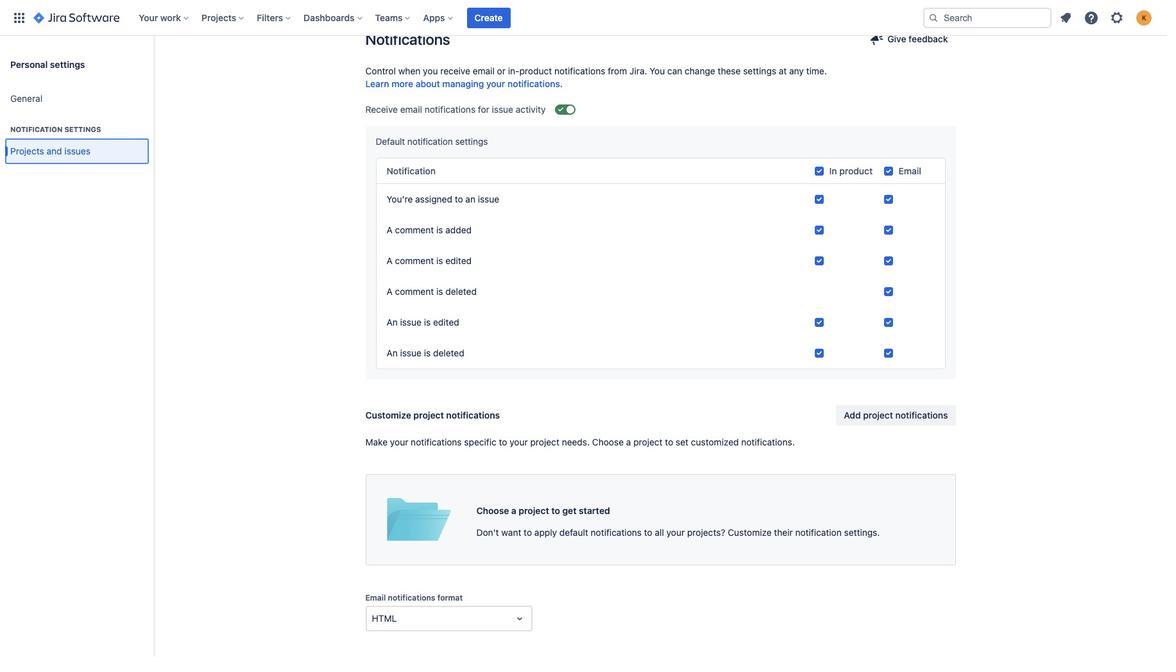Task type: locate. For each thing, give the bounding box(es) containing it.
personal settings up when
[[366, 15, 437, 26]]

1 horizontal spatial personal settings
[[366, 15, 437, 26]]

1 horizontal spatial choose
[[592, 437, 624, 448]]

3 a from the top
[[387, 286, 393, 297]]

is left added
[[436, 225, 443, 235]]

2 a from the top
[[387, 255, 393, 266]]

product right in
[[840, 165, 873, 176]]

notifications. right 'customized'
[[741, 437, 795, 448]]

notifications. down in-
[[508, 78, 563, 89]]

notifications image
[[1058, 10, 1074, 25]]

email up email notifications format text field
[[366, 594, 386, 603]]

project left the set
[[634, 437, 663, 448]]

email
[[899, 165, 922, 176], [366, 594, 386, 603]]

0 horizontal spatial product
[[520, 65, 552, 76]]

notifications
[[452, 15, 505, 26], [366, 30, 450, 48]]

work
[[160, 12, 181, 23]]

0 vertical spatial edited
[[446, 255, 472, 266]]

0 vertical spatial an
[[387, 317, 398, 328]]

settings up issues
[[64, 125, 101, 133]]

1 vertical spatial projects
[[10, 145, 44, 156]]

1 horizontal spatial email
[[899, 165, 922, 176]]

1 horizontal spatial notifications
[[452, 15, 505, 26]]

customize
[[366, 410, 411, 421], [728, 527, 772, 538]]

personal settings
[[366, 15, 437, 26], [10, 59, 85, 70]]

notification
[[10, 125, 63, 133], [387, 165, 436, 176]]

1 horizontal spatial a
[[626, 437, 631, 448]]

1 vertical spatial a
[[387, 255, 393, 266]]

deleted down an issue is edited at left
[[433, 348, 464, 359]]

comment for a comment is added
[[395, 225, 434, 235]]

1 vertical spatial email
[[400, 104, 422, 115]]

an issue is edited
[[387, 317, 459, 328]]

personal settings for you're assigned to an issue
[[366, 15, 437, 26]]

search image
[[929, 13, 939, 23]]

a comment is edited
[[387, 255, 472, 266]]

a down you're on the top left
[[387, 225, 393, 235]]

create button
[[467, 7, 511, 28]]

deleted for a comment is deleted
[[446, 286, 477, 297]]

to
[[455, 194, 463, 205], [499, 437, 507, 448], [665, 437, 673, 448], [552, 506, 560, 517], [524, 527, 532, 538], [644, 527, 653, 538]]

issue right the an
[[478, 194, 499, 205]]

filters button
[[253, 7, 296, 28]]

notification for notification settings
[[10, 125, 63, 133]]

0 vertical spatial comment
[[395, 225, 434, 235]]

0 horizontal spatial notification
[[407, 136, 453, 147]]

1 vertical spatial customize
[[728, 527, 772, 538]]

open image
[[512, 612, 527, 627]]

3 comment from the top
[[395, 286, 434, 297]]

you
[[650, 65, 665, 76]]

can
[[668, 65, 682, 76]]

settings left the at
[[743, 65, 777, 76]]

1 horizontal spatial projects
[[202, 12, 236, 23]]

is for an issue is edited
[[424, 317, 431, 328]]

notifications
[[555, 65, 606, 76], [425, 104, 476, 115], [446, 410, 500, 421], [896, 410, 948, 421], [411, 437, 462, 448], [591, 527, 642, 538], [388, 594, 435, 603]]

1 vertical spatial a
[[511, 506, 516, 517]]

default notification settings
[[376, 136, 488, 147]]

0 horizontal spatial notifications
[[366, 30, 450, 48]]

notifications link
[[452, 13, 505, 29]]

1 vertical spatial an
[[387, 348, 398, 359]]

projects inside "link"
[[10, 145, 44, 156]]

is down an issue is edited at left
[[424, 348, 431, 359]]

2 an from the top
[[387, 348, 398, 359]]

settings inside control when you receive email or in-product notifications from jira. you can change these settings at any time. learn more about managing your notifications.
[[743, 65, 777, 76]]

edited down added
[[446, 255, 472, 266]]

notification up projects and issues
[[10, 125, 63, 133]]

add project notifications button
[[836, 405, 956, 426]]

specific
[[464, 437, 497, 448]]

deleted down a comment is edited
[[446, 286, 477, 297]]

comment
[[395, 225, 434, 235], [395, 255, 434, 266], [395, 286, 434, 297]]

email notifications format
[[366, 594, 463, 603]]

0 vertical spatial projects
[[202, 12, 236, 23]]

comment up an issue is edited at left
[[395, 286, 434, 297]]

add
[[844, 410, 861, 421]]

choose right the "needs."
[[592, 437, 624, 448]]

0 vertical spatial notifications
[[452, 15, 505, 26]]

choose
[[592, 437, 624, 448], [477, 506, 509, 517]]

receive email notifications for issue activity
[[366, 104, 546, 115]]

a for a comment is edited
[[387, 255, 393, 266]]

help image
[[1084, 10, 1099, 25]]

format
[[437, 594, 463, 603]]

0 vertical spatial customize
[[366, 410, 411, 421]]

in-
[[508, 65, 520, 76]]

1 vertical spatial notification
[[796, 527, 842, 538]]

group
[[5, 82, 149, 172]]

notification for notification
[[387, 165, 436, 176]]

your down or
[[486, 78, 505, 89]]

is down a comment is edited
[[436, 286, 443, 297]]

projects inside dropdown button
[[202, 12, 236, 23]]

make your notifications specific to your project needs. choose a project to set customized notifications.
[[366, 437, 795, 448]]

settings down for
[[455, 136, 488, 147]]

notification settings
[[10, 125, 101, 133]]

dashboards button
[[300, 7, 367, 28]]

your work button
[[135, 7, 194, 28]]

sidebar navigation image
[[140, 51, 168, 77]]

to right specific
[[499, 437, 507, 448]]

personal settings up general
[[10, 59, 85, 70]]

notification
[[407, 136, 453, 147], [796, 527, 842, 538]]

project right add
[[863, 410, 893, 421]]

appswitcher icon image
[[12, 10, 27, 25]]

0 vertical spatial personal settings
[[366, 15, 437, 26]]

0 vertical spatial a
[[387, 225, 393, 235]]

is for a comment is added
[[436, 225, 443, 235]]

deleted
[[446, 286, 477, 297], [433, 348, 464, 359]]

comment for a comment is edited
[[395, 255, 434, 266]]

project down an issue is deleted
[[414, 410, 444, 421]]

your inside control when you receive email or in-product notifications from jira. you can change these settings at any time. learn more about managing your notifications.
[[486, 78, 505, 89]]

0 vertical spatial notification
[[407, 136, 453, 147]]

a down a comment is added
[[387, 255, 393, 266]]

1 vertical spatial notification
[[387, 165, 436, 176]]

product
[[520, 65, 552, 76], [840, 165, 873, 176]]

comment up a comment is edited
[[395, 225, 434, 235]]

0 horizontal spatial notifications.
[[508, 78, 563, 89]]

email
[[473, 65, 495, 76], [400, 104, 422, 115]]

create
[[475, 12, 503, 23]]

is up an issue is deleted
[[424, 317, 431, 328]]

0 horizontal spatial choose
[[477, 506, 509, 517]]

1 horizontal spatial personal
[[366, 15, 401, 26]]

0 vertical spatial product
[[520, 65, 552, 76]]

1 horizontal spatial email
[[473, 65, 495, 76]]

1 vertical spatial edited
[[433, 317, 459, 328]]

settings inside 'heading'
[[64, 125, 101, 133]]

0 horizontal spatial notification
[[10, 125, 63, 133]]

a
[[626, 437, 631, 448], [511, 506, 516, 517]]

projects button
[[198, 7, 249, 28]]

2 vertical spatial a
[[387, 286, 393, 297]]

edited
[[446, 255, 472, 266], [433, 317, 459, 328]]

is up a comment is deleted
[[436, 255, 443, 266]]

product inside control when you receive email or in-product notifications from jira. you can change these settings at any time. learn more about managing your notifications.
[[520, 65, 552, 76]]

2 vertical spatial comment
[[395, 286, 434, 297]]

1 horizontal spatial notification
[[796, 527, 842, 538]]

settings up general link
[[50, 59, 85, 70]]

email down more
[[400, 104, 422, 115]]

in
[[830, 165, 837, 176]]

0 horizontal spatial email
[[366, 594, 386, 603]]

0 vertical spatial personal
[[366, 15, 401, 26]]

teams button
[[371, 7, 416, 28]]

an for an issue is deleted
[[387, 348, 398, 359]]

1 vertical spatial deleted
[[433, 348, 464, 359]]

1 vertical spatial comment
[[395, 255, 434, 266]]

a up the want
[[511, 506, 516, 517]]

project inside button
[[863, 410, 893, 421]]

0 horizontal spatial email
[[400, 104, 422, 115]]

customize left their
[[728, 527, 772, 538]]

about
[[416, 78, 440, 89]]

deleted for an issue is deleted
[[433, 348, 464, 359]]

when
[[398, 65, 421, 76]]

a right the "needs."
[[626, 437, 631, 448]]

0 vertical spatial notifications.
[[508, 78, 563, 89]]

added
[[446, 225, 472, 235]]

primary element
[[8, 0, 913, 36]]

settings right teams
[[404, 15, 437, 26]]

0 horizontal spatial a
[[511, 506, 516, 517]]

projects for projects
[[202, 12, 236, 23]]

1 horizontal spatial notifications.
[[741, 437, 795, 448]]

projects for projects and issues
[[10, 145, 44, 156]]

add project notifications
[[844, 410, 948, 421]]

needs.
[[562, 437, 590, 448]]

0 vertical spatial email
[[899, 165, 922, 176]]

notification settings heading
[[5, 125, 149, 135]]

0 horizontal spatial personal
[[10, 59, 48, 70]]

0 vertical spatial a
[[626, 437, 631, 448]]

Email notifications format text field
[[372, 613, 374, 626]]

notification up you're on the top left
[[387, 165, 436, 176]]

at
[[779, 65, 787, 76]]

personal up control
[[366, 15, 401, 26]]

1 comment from the top
[[395, 225, 434, 235]]

customize up make in the left of the page
[[366, 410, 411, 421]]

settings
[[404, 15, 437, 26], [50, 59, 85, 70], [743, 65, 777, 76], [64, 125, 101, 133], [455, 136, 488, 147]]

product right or
[[520, 65, 552, 76]]

0 vertical spatial notification
[[10, 125, 63, 133]]

to right the want
[[524, 527, 532, 538]]

customize project notifications
[[366, 410, 500, 421]]

an for an issue is edited
[[387, 317, 398, 328]]

issue right for
[[492, 104, 513, 115]]

1 horizontal spatial notification
[[387, 165, 436, 176]]

personal for notification
[[10, 59, 48, 70]]

is for a comment is edited
[[436, 255, 443, 266]]

a up an issue is edited at left
[[387, 286, 393, 297]]

projects right the work
[[202, 12, 236, 23]]

notification right their
[[796, 527, 842, 538]]

edited down a comment is deleted
[[433, 317, 459, 328]]

0 horizontal spatial projects
[[10, 145, 44, 156]]

notification right the default
[[407, 136, 453, 147]]

all
[[655, 527, 664, 538]]

a comment is added
[[387, 225, 472, 235]]

1 vertical spatial personal settings
[[10, 59, 85, 70]]

an up an issue is deleted
[[387, 317, 398, 328]]

edited for an issue is edited
[[433, 317, 459, 328]]

a
[[387, 225, 393, 235], [387, 255, 393, 266], [387, 286, 393, 297]]

customized
[[691, 437, 739, 448]]

comment down a comment is added
[[395, 255, 434, 266]]

2 comment from the top
[[395, 255, 434, 266]]

filters
[[257, 12, 283, 23]]

1 a from the top
[[387, 225, 393, 235]]

choose up don't
[[477, 506, 509, 517]]

personal
[[366, 15, 401, 26], [10, 59, 48, 70]]

personal settings for notification
[[10, 59, 85, 70]]

notifications.
[[508, 78, 563, 89], [741, 437, 795, 448]]

notification inside 'heading'
[[10, 125, 63, 133]]

1 vertical spatial product
[[840, 165, 873, 176]]

feedback
[[909, 33, 948, 44]]

your right all
[[667, 527, 685, 538]]

your
[[486, 78, 505, 89], [390, 437, 408, 448], [510, 437, 528, 448], [667, 527, 685, 538]]

0 vertical spatial email
[[473, 65, 495, 76]]

1 vertical spatial personal
[[10, 59, 48, 70]]

0 vertical spatial deleted
[[446, 286, 477, 297]]

email right the in product
[[899, 165, 922, 176]]

issue
[[492, 104, 513, 115], [478, 194, 499, 205], [400, 317, 422, 328], [400, 348, 422, 359]]

0 horizontal spatial personal settings
[[10, 59, 85, 70]]

0 vertical spatial choose
[[592, 437, 624, 448]]

projects and issues link
[[5, 139, 149, 164]]

1 an from the top
[[387, 317, 398, 328]]

personal up general
[[10, 59, 48, 70]]

jira software image
[[33, 10, 120, 25], [33, 10, 120, 25]]

assigned
[[415, 194, 452, 205]]

1 vertical spatial email
[[366, 594, 386, 603]]

email left or
[[473, 65, 495, 76]]

general link
[[5, 86, 149, 112]]

1 vertical spatial notifications.
[[741, 437, 795, 448]]

projects left the and
[[10, 145, 44, 156]]

banner
[[0, 0, 1167, 36]]

choose a project to get started image
[[387, 486, 451, 555]]

an down an issue is edited at left
[[387, 348, 398, 359]]

get
[[563, 506, 577, 517]]



Task type: describe. For each thing, give the bounding box(es) containing it.
set
[[676, 437, 689, 448]]

notification settings group
[[5, 112, 149, 168]]

is for an issue is deleted
[[424, 348, 431, 359]]

from
[[608, 65, 627, 76]]

want
[[501, 527, 521, 538]]

your
[[139, 12, 158, 23]]

you're assigned to an issue
[[387, 194, 499, 205]]

jira.
[[630, 65, 647, 76]]

a for a comment is added
[[387, 225, 393, 235]]

their
[[774, 527, 793, 538]]

settings image
[[1110, 10, 1125, 25]]

notifications inside button
[[896, 410, 948, 421]]

time.
[[807, 65, 827, 76]]

a comment is deleted
[[387, 286, 477, 297]]

Search field
[[924, 7, 1052, 28]]

any
[[789, 65, 804, 76]]

for
[[478, 104, 490, 115]]

project up apply
[[519, 506, 549, 517]]

give feedback button
[[865, 29, 956, 49]]

issue up an issue is deleted
[[400, 317, 422, 328]]

edited for a comment is edited
[[446, 255, 472, 266]]

receive
[[440, 65, 470, 76]]

1 vertical spatial notifications
[[366, 30, 450, 48]]

apps
[[423, 12, 445, 23]]

1 vertical spatial choose
[[477, 506, 509, 517]]

to left the set
[[665, 437, 673, 448]]

learn
[[366, 78, 389, 89]]

project left the "needs."
[[530, 437, 560, 448]]

to left the an
[[455, 194, 463, 205]]

group containing general
[[5, 82, 149, 172]]

receive
[[366, 104, 398, 115]]

email inside control when you receive email or in-product notifications from jira. you can change these settings at any time. learn more about managing your notifications.
[[473, 65, 495, 76]]

and
[[47, 145, 62, 156]]

is for a comment is deleted
[[436, 286, 443, 297]]

give
[[888, 33, 907, 44]]

teams
[[375, 12, 403, 23]]

you
[[423, 65, 438, 76]]

dashboards
[[304, 12, 355, 23]]

email for email
[[899, 165, 922, 176]]

managing
[[442, 78, 484, 89]]

comment for a comment is deleted
[[395, 286, 434, 297]]

settings.
[[844, 527, 880, 538]]

issues
[[64, 145, 90, 156]]

don't want to apply default notifications to all your projects? customize their notification settings.
[[477, 527, 880, 538]]

personal for you're assigned to an issue
[[366, 15, 401, 26]]

choose a project to get started
[[477, 506, 610, 517]]

html
[[372, 613, 397, 624]]

issue down an issue is edited at left
[[400, 348, 422, 359]]

more
[[392, 78, 413, 89]]

projects and issues
[[10, 145, 90, 156]]

control
[[366, 65, 396, 76]]

a for a comment is deleted
[[387, 286, 393, 297]]

email for email notifications format
[[366, 594, 386, 603]]

in product
[[830, 165, 873, 176]]

notifications. inside control when you receive email or in-product notifications from jira. you can change these settings at any time. learn more about managing your notifications.
[[508, 78, 563, 89]]

notifications inside control when you receive email or in-product notifications from jira. you can change these settings at any time. learn more about managing your notifications.
[[555, 65, 606, 76]]

your right specific
[[510, 437, 528, 448]]

projects?
[[687, 527, 726, 538]]

make
[[366, 437, 388, 448]]

to left get
[[552, 506, 560, 517]]

an
[[466, 194, 476, 205]]

to left all
[[644, 527, 653, 538]]

an issue is deleted
[[387, 348, 464, 359]]

don't
[[477, 527, 499, 538]]

these
[[718, 65, 741, 76]]

default
[[376, 136, 405, 147]]

change
[[685, 65, 715, 76]]

started
[[579, 506, 610, 517]]

general
[[10, 93, 42, 104]]

1 horizontal spatial product
[[840, 165, 873, 176]]

0 horizontal spatial customize
[[366, 410, 411, 421]]

give feedback
[[888, 33, 948, 44]]

you're
[[387, 194, 413, 205]]

control when you receive email or in-product notifications from jira. you can change these settings at any time. learn more about managing your notifications.
[[366, 65, 827, 89]]

your work
[[139, 12, 181, 23]]

activity
[[516, 104, 546, 115]]

apps button
[[419, 7, 458, 28]]

learn more about managing your notifications. button
[[366, 78, 563, 90]]

or
[[497, 65, 506, 76]]

1 horizontal spatial customize
[[728, 527, 772, 538]]

your profile and settings image
[[1137, 10, 1152, 25]]

default
[[560, 527, 588, 538]]

apply
[[535, 527, 557, 538]]

banner containing your work
[[0, 0, 1167, 36]]

your right make in the left of the page
[[390, 437, 408, 448]]



Task type: vqa. For each thing, say whether or not it's contained in the screenshot.
the bottom "Projects"
yes



